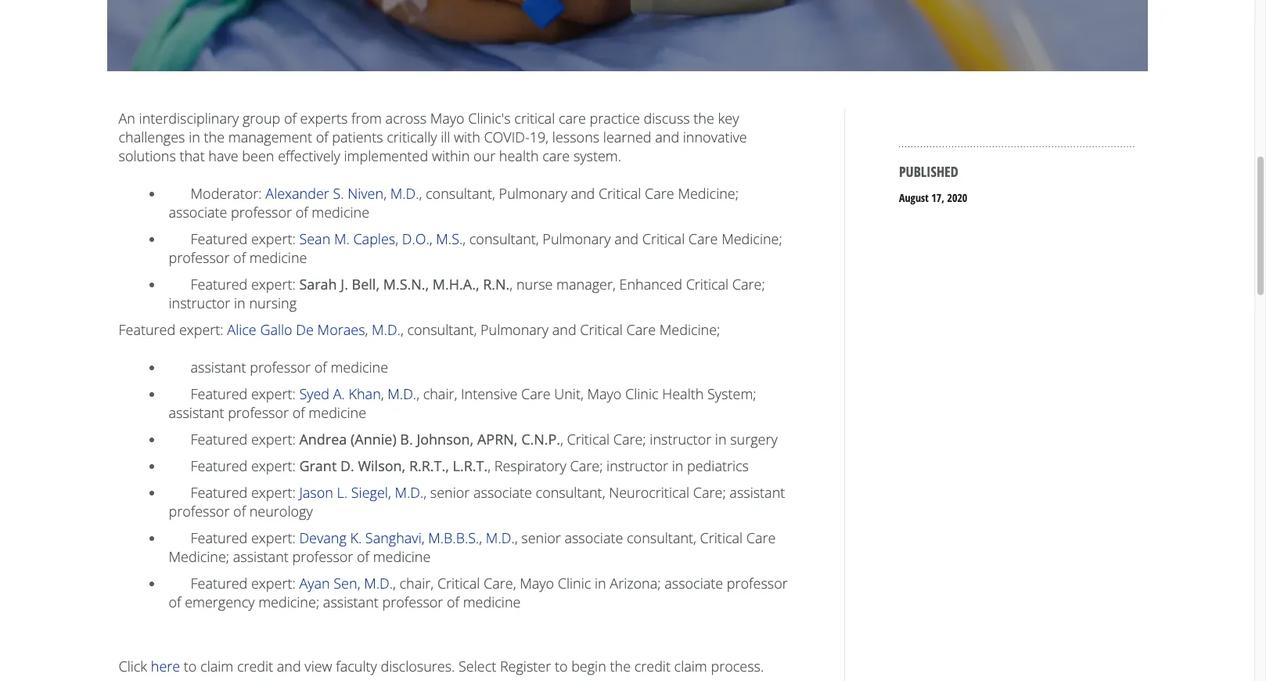 Task type: locate. For each thing, give the bounding box(es) containing it.
2 horizontal spatial mayo
[[588, 384, 622, 403]]

johnson,
[[417, 430, 474, 449]]

medicine
[[312, 203, 370, 222], [250, 248, 307, 267], [331, 358, 388, 377], [309, 403, 366, 422], [373, 547, 431, 566], [463, 593, 521, 611]]

credit right begin
[[635, 657, 671, 676]]

medicine up andrea
[[309, 403, 366, 422]]

care
[[645, 184, 675, 203], [689, 229, 718, 248], [627, 320, 656, 339], [521, 384, 551, 403], [747, 528, 776, 547]]

0 horizontal spatial credit
[[237, 657, 273, 676]]

critical inside featured expert: andrea (annie) b. johnson, aprn, c.n.p. , critical care; instructor in surgery featured expert: grant d. wilson, r.r.t., l.r.t. , respiratory care; instructor in pediatrics
[[567, 430, 610, 449]]

, inside , chair, intensive care unit, mayo clinic health system; assistant professor of medicine
[[417, 384, 420, 403]]

and up enhanced
[[615, 229, 639, 248]]

arizona;
[[610, 574, 661, 593]]

assistant inside , chair, critical care, mayo clinic in arizona; associate professor of emergency medicine; assistant professor of medicine
[[323, 593, 379, 611]]

expert: for jason
[[251, 483, 296, 502]]

surgery
[[731, 430, 778, 449]]

expert: left 'alice'
[[179, 320, 224, 339]]

of inside , chair, intensive care unit, mayo clinic health system; assistant professor of medicine
[[293, 403, 305, 422]]

medicine; inside , consultant, pulmonary and critical care medicine; associate professor of medicine
[[678, 184, 739, 203]]

associate right arizona;
[[665, 574, 724, 593]]

devang k. sanghavi, m.b.b.s., m.d. link
[[299, 528, 515, 547]]

pulmonary inside , consultant, pulmonary and critical care medicine; associate professor of medicine
[[499, 184, 567, 203]]

m.d. right moraes,
[[372, 320, 401, 339]]

0 vertical spatial mayo
[[430, 109, 465, 128]]

consultant, inside , senior associate consultant, critical care medicine; assistant professor of medicine
[[627, 528, 697, 547]]

assistant professor of medicine
[[169, 358, 388, 377]]

critical inside the , nurse manager, enhanced critical care; instructor in nursing
[[686, 275, 729, 294]]

ayan sen, m.d. link
[[299, 574, 393, 593]]

of up the sean
[[296, 203, 308, 222]]

chair, down devang k. sanghavi, m.b.b.s., m.d. link
[[400, 574, 434, 593]]

medicine up the m.
[[312, 203, 370, 222]]

0 horizontal spatial the
[[204, 128, 225, 147]]

clinic left arizona;
[[558, 574, 591, 593]]

0 vertical spatial chair,
[[423, 384, 458, 403]]

1 horizontal spatial clinic
[[626, 384, 659, 403]]

, right khan,
[[417, 384, 420, 403]]

critical down , senior associate consultant, critical care medicine; assistant professor of medicine
[[438, 574, 480, 593]]

, for featured expert: syed a. khan, m.d.
[[417, 384, 420, 403]]

system;
[[708, 384, 757, 403]]

pulmonary
[[499, 184, 567, 203], [543, 229, 611, 248], [481, 320, 549, 339]]

consultant, down the within
[[426, 184, 496, 203]]

pulmonary down health
[[499, 184, 567, 203]]

, chair, intensive care unit, mayo clinic health system; assistant professor of medicine
[[169, 384, 757, 422]]

mayo right care,
[[520, 574, 554, 593]]

expert: for sarah
[[251, 275, 296, 294]]

2 vertical spatial mayo
[[520, 574, 554, 593]]

1 horizontal spatial the
[[610, 657, 631, 676]]

professor inside , senior associate consultant, neurocritical care; assistant professor of neurology
[[169, 502, 230, 521]]

and left view
[[277, 657, 301, 676]]

of inside , consultant, pulmonary and critical care medicine; professor of medicine
[[233, 248, 246, 267]]

instructor down health
[[650, 430, 712, 449]]

of up sen,
[[357, 547, 370, 566]]

, inside , senior associate consultant, critical care medicine; assistant professor of medicine
[[515, 528, 518, 547]]

andrea
[[299, 430, 347, 449]]

expert: left jason
[[251, 483, 296, 502]]

(annie)
[[351, 430, 397, 449]]

, down r.r.t.,
[[424, 483, 427, 502]]

chair, for critical
[[400, 574, 434, 593]]

the
[[694, 109, 715, 128], [204, 128, 225, 147], [610, 657, 631, 676]]

clinic left health
[[626, 384, 659, 403]]

, down , consultant, pulmonary and critical care medicine; associate professor of medicine
[[463, 229, 466, 248]]

professor
[[231, 203, 292, 222], [169, 248, 230, 267], [250, 358, 311, 377], [228, 403, 289, 422], [169, 502, 230, 521], [292, 547, 353, 566], [727, 574, 788, 593], [382, 593, 443, 611]]

mayo up the within
[[430, 109, 465, 128]]

, up respiratory
[[561, 430, 564, 449]]

senior for devang k. sanghavi, m.b.b.s., m.d.
[[522, 528, 561, 547]]

august 17, 2020
[[900, 190, 968, 205]]

0 horizontal spatial to
[[184, 657, 197, 676]]

1 horizontal spatial claim
[[675, 657, 708, 676]]

medicine right k.
[[373, 547, 431, 566]]

critical
[[599, 184, 642, 203], [643, 229, 685, 248], [686, 275, 729, 294], [580, 320, 623, 339], [567, 430, 610, 449], [700, 528, 743, 547], [438, 574, 480, 593]]

published
[[900, 162, 959, 181]]

an interdisciplinary group of experts from across mayo clinic's critical care practice discuss the key challenges in the management of patients critically ill with covid-19, lessons learned and innovative solutions that have been effectively implemented within our health care system.
[[119, 109, 747, 165]]

featured for featured expert: ayan sen, m.d.
[[191, 574, 248, 593]]

of inside , senior associate consultant, neurocritical care; assistant professor of neurology
[[233, 502, 246, 521]]

0 horizontal spatial clinic
[[558, 574, 591, 593]]

care inside , consultant, pulmonary and critical care medicine; associate professor of medicine
[[645, 184, 675, 203]]

medicine inside , chair, intensive care unit, mayo clinic health system; assistant professor of medicine
[[309, 403, 366, 422]]

, inside the , nurse manager, enhanced critical care; instructor in nursing
[[510, 275, 513, 294]]

1 vertical spatial senior
[[522, 528, 561, 547]]

1 vertical spatial chair,
[[400, 574, 434, 593]]

the for click here to claim credit and view faculty disclosures. select register to begin the credit claim process.
[[610, 657, 631, 676]]

care,
[[484, 574, 516, 593]]

video player application
[[107, 0, 1148, 71]]

0 vertical spatial senior
[[430, 483, 470, 502]]

care for , consultant, pulmonary and critical care medicine; professor of medicine
[[689, 229, 718, 248]]

health
[[499, 147, 539, 165]]

practice
[[590, 109, 640, 128]]

critical inside , consultant, pulmonary and critical care medicine; professor of medicine
[[643, 229, 685, 248]]

m.s.n.,
[[383, 275, 429, 294]]

1 horizontal spatial to
[[555, 657, 568, 676]]

featured expert: syed a. khan, m.d.
[[169, 384, 417, 403]]

chair, inside , chair, intensive care unit, mayo clinic health system; assistant professor of medicine
[[423, 384, 458, 403]]

chair,
[[423, 384, 458, 403], [400, 574, 434, 593]]

alexander
[[266, 184, 329, 203]]

medicine; inside , consultant, pulmonary and critical care medicine; professor of medicine
[[722, 229, 783, 248]]

r.r.t.,
[[409, 456, 449, 475]]

and down manager,
[[553, 320, 577, 339]]

associate up arizona;
[[565, 528, 624, 547]]

in up 'alice'
[[234, 294, 246, 312]]

of down moderator:
[[233, 248, 246, 267]]

pulmonary up manager,
[[543, 229, 611, 248]]

in left have at the left top of page
[[189, 128, 200, 147]]

critical inside , chair, critical care, mayo clinic in arizona; associate professor of emergency medicine; assistant professor of medicine
[[438, 574, 480, 593]]

m.d.
[[390, 184, 419, 203], [372, 320, 401, 339], [388, 384, 417, 403], [395, 483, 424, 502], [486, 528, 515, 547], [364, 574, 393, 593]]

expert: down assistant professor of medicine
[[251, 384, 296, 403]]

1 credit from the left
[[237, 657, 273, 676]]

caples,
[[353, 229, 399, 248]]

moraes,
[[318, 320, 368, 339]]

clinic inside , chair, critical care, mayo clinic in arizona; associate professor of emergency medicine; assistant professor of medicine
[[558, 574, 591, 593]]

critical down system.
[[599, 184, 642, 203]]

the for an interdisciplinary group of experts from across mayo clinic's critical care practice discuss the key challenges in the management of patients critically ill with covid-19, lessons learned and innovative solutions that have been effectively implemented within our health care system.
[[694, 109, 715, 128]]

khan,
[[349, 384, 384, 403]]

care for , consultant, pulmonary and critical care medicine; associate professor of medicine
[[645, 184, 675, 203]]

the left key
[[694, 109, 715, 128]]

faculty
[[336, 657, 377, 676]]

of up andrea
[[293, 403, 305, 422]]

syed
[[299, 384, 330, 403]]

critical inside , consultant, pulmonary and critical care medicine; associate professor of medicine
[[599, 184, 642, 203]]

, senior associate consultant, critical care medicine; assistant professor of medicine
[[169, 528, 776, 566]]

0 vertical spatial pulmonary
[[499, 184, 567, 203]]

0 horizontal spatial senior
[[430, 483, 470, 502]]

experts
[[300, 109, 348, 128]]

health
[[663, 384, 704, 403]]

care;
[[733, 275, 766, 294], [614, 430, 646, 449], [570, 456, 603, 475], [693, 483, 726, 502]]

, consultant, pulmonary and critical care medicine; associate professor of medicine
[[169, 184, 739, 222]]

clinic
[[626, 384, 659, 403], [558, 574, 591, 593]]

devang
[[299, 528, 347, 547]]

expert: left ayan
[[251, 574, 296, 593]]

the left been
[[204, 128, 225, 147]]

2 vertical spatial pulmonary
[[481, 320, 549, 339]]

medicine inside , senior associate consultant, critical care medicine; assistant professor of medicine
[[373, 547, 431, 566]]

expert: for sean
[[251, 229, 296, 248]]

s.
[[333, 184, 344, 203]]

senior inside , senior associate consultant, critical care medicine; assistant professor of medicine
[[522, 528, 561, 547]]

the right begin
[[610, 657, 631, 676]]

to right here 'link'
[[184, 657, 197, 676]]

expert: for devang
[[251, 528, 296, 547]]

featured for featured expert: sean m. caples, d.o., m.s.
[[191, 229, 248, 248]]

medicine; inside , senior associate consultant, critical care medicine; assistant professor of medicine
[[169, 547, 230, 566]]

senior inside , senior associate consultant, neurocritical care; assistant professor of neurology
[[430, 483, 470, 502]]

critical down manager,
[[580, 320, 623, 339]]

that
[[180, 147, 205, 165]]

expert: down featured expert: syed a. khan, m.d.
[[251, 430, 296, 449]]

, inside , chair, critical care, mayo clinic in arizona; associate professor of emergency medicine; assistant professor of medicine
[[393, 574, 396, 593]]

, nurse manager, enhanced critical care; instructor in nursing
[[169, 275, 766, 312]]

critical right "c.n.p."
[[567, 430, 610, 449]]

mayo
[[430, 109, 465, 128], [588, 384, 622, 403], [520, 574, 554, 593]]

2 claim from the left
[[675, 657, 708, 676]]

1 horizontal spatial mayo
[[520, 574, 554, 593]]

care right health
[[543, 147, 570, 165]]

clinic inside , chair, intensive care unit, mayo clinic health system; assistant professor of medicine
[[626, 384, 659, 403]]

0 horizontal spatial claim
[[200, 657, 233, 676]]

j.
[[341, 275, 348, 294]]

expert: down neurology
[[251, 528, 296, 547]]

2 horizontal spatial the
[[694, 109, 715, 128]]

implemented
[[344, 147, 428, 165]]

in inside an interdisciplinary group of experts from across mayo clinic's critical care practice discuss the key challenges in the management of patients critically ill with covid-19, lessons learned and innovative solutions that have been effectively implemented within our health care system.
[[189, 128, 200, 147]]

,
[[419, 184, 422, 203], [463, 229, 466, 248], [510, 275, 513, 294], [401, 320, 404, 339], [417, 384, 420, 403], [561, 430, 564, 449], [488, 456, 491, 475], [424, 483, 427, 502], [515, 528, 518, 547], [393, 574, 396, 593]]

associate down that
[[169, 203, 227, 222]]

in left arizona;
[[595, 574, 607, 593]]

pulmonary down r.n.
[[481, 320, 549, 339]]

from
[[352, 109, 382, 128]]

of left neurology
[[233, 502, 246, 521]]

, left the nurse
[[510, 275, 513, 294]]

senior down l.r.t.
[[430, 483, 470, 502]]

, inside , consultant, pulmonary and critical care medicine; associate professor of medicine
[[419, 184, 422, 203]]

care right critical
[[559, 109, 586, 128]]

to left begin
[[555, 657, 568, 676]]

critical right enhanced
[[686, 275, 729, 294]]

critical
[[515, 109, 555, 128]]

view
[[305, 657, 332, 676]]

professor inside , chair, intensive care unit, mayo clinic health system; assistant professor of medicine
[[228, 403, 289, 422]]

gallo
[[260, 320, 293, 339]]

1 horizontal spatial senior
[[522, 528, 561, 547]]

consultant, down the , nurse manager, enhanced critical care; instructor in nursing
[[407, 320, 477, 339]]

1 vertical spatial instructor
[[650, 430, 712, 449]]

2020
[[948, 190, 968, 205]]

instructor up 'alice'
[[169, 294, 230, 312]]

a.
[[333, 384, 345, 403]]

, up care,
[[515, 528, 518, 547]]

expert: left sarah
[[251, 275, 296, 294]]

mayo right unit,
[[588, 384, 622, 403]]

, for moderator: alexander s. niven, m.d.
[[419, 184, 422, 203]]

assistant inside , senior associate consultant, neurocritical care; assistant professor of neurology
[[730, 483, 786, 502]]

, for featured expert: jason l. siegel, m.d.
[[424, 483, 427, 502]]

, for featured expert: sean m. caples, d.o., m.s.
[[463, 229, 466, 248]]

claim left process.
[[675, 657, 708, 676]]

, inside , senior associate consultant, neurocritical care; assistant professor of neurology
[[424, 483, 427, 502]]

consultant, down neurocritical
[[627, 528, 697, 547]]

instructor up neurocritical
[[607, 456, 669, 475]]

solutions
[[119, 147, 176, 165]]

0 horizontal spatial mayo
[[430, 109, 465, 128]]

bell,
[[352, 275, 380, 294]]

critical up enhanced
[[643, 229, 685, 248]]

care inside , consultant, pulmonary and critical care medicine; professor of medicine
[[689, 229, 718, 248]]

of left care,
[[447, 593, 460, 611]]

instructor
[[169, 294, 230, 312], [650, 430, 712, 449], [607, 456, 669, 475]]

medicine inside , chair, critical care, mayo clinic in arizona; associate professor of emergency medicine; assistant professor of medicine
[[463, 593, 521, 611]]

with
[[454, 128, 481, 147]]

chair, up johnson,
[[423, 384, 458, 403]]

2 credit from the left
[[635, 657, 671, 676]]

expert: left the sean
[[251, 229, 296, 248]]

medicine;
[[678, 184, 739, 203], [722, 229, 783, 248], [660, 320, 721, 339], [169, 547, 230, 566]]

credit left view
[[237, 657, 273, 676]]

have
[[209, 147, 239, 165]]

in up pediatrics
[[715, 430, 727, 449]]

, down m.s.n.,
[[401, 320, 404, 339]]

consultant, down respiratory
[[536, 483, 606, 502]]

senior down respiratory
[[522, 528, 561, 547]]

d.
[[341, 456, 354, 475]]

medicine down , senior associate consultant, critical care medicine; assistant professor of medicine
[[463, 593, 521, 611]]

patients
[[332, 128, 383, 147]]

, down sanghavi,
[[393, 574, 396, 593]]

expert:
[[251, 229, 296, 248], [251, 275, 296, 294], [179, 320, 224, 339], [251, 384, 296, 403], [251, 430, 296, 449], [251, 456, 296, 475], [251, 483, 296, 502], [251, 528, 296, 547], [251, 574, 296, 593]]

interdisciplinary
[[139, 109, 239, 128]]

credit
[[237, 657, 273, 676], [635, 657, 671, 676]]

care
[[559, 109, 586, 128], [543, 147, 570, 165]]

consultant, up r.n.
[[470, 229, 539, 248]]

pulmonary inside , consultant, pulmonary and critical care medicine; professor of medicine
[[543, 229, 611, 248]]

medicine up nursing
[[250, 248, 307, 267]]

instructor inside the , nurse manager, enhanced critical care; instructor in nursing
[[169, 294, 230, 312]]

associate inside , senior associate consultant, neurocritical care; assistant professor of neurology
[[474, 483, 532, 502]]

and right learned at the top
[[655, 128, 680, 147]]

1 horizontal spatial credit
[[635, 657, 671, 676]]

process.
[[711, 657, 764, 676]]

, up d.o.,
[[419, 184, 422, 203]]

expert: for ayan
[[251, 574, 296, 593]]

associate down respiratory
[[474, 483, 532, 502]]

chair, inside , chair, critical care, mayo clinic in arizona; associate professor of emergency medicine; assistant professor of medicine
[[400, 574, 434, 593]]

in inside the , nurse manager, enhanced critical care; instructor in nursing
[[234, 294, 246, 312]]

intensive
[[461, 384, 518, 403]]

featured for featured expert: syed a. khan, m.d.
[[191, 384, 248, 403]]

m.
[[334, 229, 350, 248]]

0 vertical spatial clinic
[[626, 384, 659, 403]]

m.d. down , senior associate consultant, neurocritical care; assistant professor of neurology
[[486, 528, 515, 547]]

sarah
[[299, 275, 337, 294]]

professor inside , consultant, pulmonary and critical care medicine; associate professor of medicine
[[231, 203, 292, 222]]

1 vertical spatial pulmonary
[[543, 229, 611, 248]]

and inside , consultant, pulmonary and critical care medicine; professor of medicine
[[615, 229, 639, 248]]

0 vertical spatial instructor
[[169, 294, 230, 312]]

care inside , senior associate consultant, critical care medicine; assistant professor of medicine
[[747, 528, 776, 547]]

1 vertical spatial clinic
[[558, 574, 591, 593]]

critical down pediatrics
[[700, 528, 743, 547]]

, inside , consultant, pulmonary and critical care medicine; professor of medicine
[[463, 229, 466, 248]]

and down system.
[[571, 184, 595, 203]]

medicine; for , senior associate consultant, critical care medicine; assistant professor of medicine
[[169, 547, 230, 566]]

1 vertical spatial mayo
[[588, 384, 622, 403]]

claim right here 'link'
[[200, 657, 233, 676]]



Task type: vqa. For each thing, say whether or not it's contained in the screenshot.
left credit
yes



Task type: describe. For each thing, give the bounding box(es) containing it.
been
[[242, 147, 274, 165]]

d.o.,
[[402, 229, 433, 248]]

professor inside , senior associate consultant, critical care medicine; assistant professor of medicine
[[292, 547, 353, 566]]

expert: for syed
[[251, 384, 296, 403]]

k.
[[350, 528, 362, 547]]

featured expert: sarah j. bell, m.s.n., m.h.a., r.n.
[[169, 275, 510, 294]]

neurocritical
[[609, 483, 690, 502]]

of inside , consultant, pulmonary and critical care medicine; associate professor of medicine
[[296, 203, 308, 222]]

r.n.
[[483, 275, 510, 294]]

pulmonary for moderator: alexander s. niven, m.d.
[[499, 184, 567, 203]]

of left emergency
[[169, 593, 181, 611]]

of up syed
[[315, 358, 327, 377]]

care; inside , senior associate consultant, neurocritical care; assistant professor of neurology
[[693, 483, 726, 502]]

m.d. down r.r.t.,
[[395, 483, 424, 502]]

2 to from the left
[[555, 657, 568, 676]]

expert: for alice
[[179, 320, 224, 339]]

consultant, inside , senior associate consultant, neurocritical care; assistant professor of neurology
[[536, 483, 606, 502]]

featured expert: alice gallo de moraes, m.d. , consultant, pulmonary and critical care medicine;
[[119, 320, 724, 339]]

mayo inside an interdisciplinary group of experts from across mayo clinic's critical care practice discuss the key challenges in the management of patients critically ill with covid-19, lessons learned and innovative solutions that have been effectively implemented within our health care system.
[[430, 109, 465, 128]]

m.d. right niven,
[[390, 184, 419, 203]]

professor inside , consultant, pulmonary and critical care medicine; professor of medicine
[[169, 248, 230, 267]]

click
[[119, 657, 147, 676]]

critical inside , senior associate consultant, critical care medicine; assistant professor of medicine
[[700, 528, 743, 547]]

sean m. caples, d.o., m.s. link
[[299, 229, 463, 248]]

, down aprn,
[[488, 456, 491, 475]]

critically
[[387, 128, 437, 147]]

featured expert: devang k. sanghavi, m.b.b.s., m.d.
[[169, 528, 515, 547]]

effectively
[[278, 147, 340, 165]]

, for featured expert: sarah j. bell, m.s.n., m.h.a., r.n.
[[510, 275, 513, 294]]

our
[[474, 147, 496, 165]]

manager,
[[557, 275, 616, 294]]

enhanced
[[620, 275, 683, 294]]

b.
[[400, 430, 413, 449]]

de
[[296, 320, 314, 339]]

unit,
[[555, 384, 584, 403]]

medicine;
[[258, 593, 320, 611]]

august
[[900, 190, 929, 205]]

featured for featured expert: jason l. siegel, m.d.
[[191, 483, 248, 502]]

care for , senior associate consultant, critical care medicine; assistant professor of medicine
[[747, 528, 776, 547]]

mayo inside , chair, critical care, mayo clinic in arizona; associate professor of emergency medicine; assistant professor of medicine
[[520, 574, 554, 593]]

featured for featured expert: sarah j. bell, m.s.n., m.h.a., r.n.
[[191, 275, 248, 294]]

l.
[[337, 483, 348, 502]]

featured for featured expert: andrea (annie) b. johnson, aprn, c.n.p. , critical care; instructor in surgery featured expert: grant d. wilson, r.r.t., l.r.t. , respiratory care; instructor in pediatrics
[[191, 430, 248, 449]]

c.n.p.
[[522, 430, 561, 449]]

sen,
[[334, 574, 361, 593]]

challenges
[[119, 128, 185, 147]]

alexander s. niven, m.d. link
[[266, 184, 419, 203]]

siegel,
[[351, 483, 391, 502]]

of right group
[[284, 109, 297, 128]]

here link
[[151, 657, 180, 676]]

jason
[[299, 483, 333, 502]]

alice gallo de moraes, m.d. link
[[227, 320, 401, 339]]

medicine up syed a. khan, m.d. link
[[331, 358, 388, 377]]

ayan
[[299, 574, 330, 593]]

, for featured expert: devang k. sanghavi, m.b.b.s., m.d.
[[515, 528, 518, 547]]

across
[[386, 109, 427, 128]]

and inside an interdisciplinary group of experts from across mayo clinic's critical care practice discuss the key challenges in the management of patients critically ill with covid-19, lessons learned and innovative solutions that have been effectively implemented within our health care system.
[[655, 128, 680, 147]]

associate inside , senior associate consultant, critical care medicine; assistant professor of medicine
[[565, 528, 624, 547]]

expert: for andrea
[[251, 430, 296, 449]]

here
[[151, 657, 180, 676]]

lessons
[[553, 128, 600, 147]]

1 claim from the left
[[200, 657, 233, 676]]

medicine; for , consultant, pulmonary and critical care medicine; associate professor of medicine
[[678, 184, 739, 203]]

click here to claim credit and view faculty disclosures. select register to begin the credit claim process.
[[119, 657, 764, 676]]

pediatrics
[[687, 456, 749, 475]]

an
[[119, 109, 135, 128]]

consultant, inside , consultant, pulmonary and critical care medicine; professor of medicine
[[470, 229, 539, 248]]

ill
[[441, 128, 450, 147]]

disclosures.
[[381, 657, 455, 676]]

19,
[[530, 128, 549, 147]]

medicine inside , consultant, pulmonary and critical care medicine; professor of medicine
[[250, 248, 307, 267]]

grant
[[299, 456, 337, 475]]

featured for featured expert: devang k. sanghavi, m.b.b.s., m.d.
[[191, 528, 248, 547]]

17,
[[932, 190, 945, 205]]

m.d. right khan,
[[388, 384, 417, 403]]

register
[[500, 657, 551, 676]]

senior for jason l. siegel, m.d.
[[430, 483, 470, 502]]

1 to from the left
[[184, 657, 197, 676]]

associate inside , consultant, pulmonary and critical care medicine; associate professor of medicine
[[169, 203, 227, 222]]

consultant, inside , consultant, pulmonary and critical care medicine; associate professor of medicine
[[426, 184, 496, 203]]

medicine inside , consultant, pulmonary and critical care medicine; associate professor of medicine
[[312, 203, 370, 222]]

care inside , chair, intensive care unit, mayo clinic health system; assistant professor of medicine
[[521, 384, 551, 403]]

begin
[[572, 657, 607, 676]]

expert: up featured expert: jason l. siegel, m.d.
[[251, 456, 296, 475]]

m.d. right sen,
[[364, 574, 393, 593]]

featured expert: ayan sen, m.d.
[[169, 574, 393, 593]]

system.
[[574, 147, 622, 165]]

management
[[228, 128, 312, 147]]

, senior associate consultant, neurocritical care; assistant professor of neurology
[[169, 483, 786, 521]]

respiratory
[[495, 456, 567, 475]]

medicine; for , consultant, pulmonary and critical care medicine; professor of medicine
[[722, 229, 783, 248]]

nursing
[[249, 294, 297, 312]]

covid-
[[484, 128, 530, 147]]

, for featured expert: ayan sen, m.d.
[[393, 574, 396, 593]]

key
[[718, 109, 739, 128]]

moderator:
[[191, 184, 262, 203]]

0 vertical spatial care
[[559, 109, 586, 128]]

sanghavi,
[[366, 528, 425, 547]]

learned
[[604, 128, 652, 147]]

l.r.t.
[[453, 456, 488, 475]]

wilson,
[[358, 456, 406, 475]]

1 vertical spatial care
[[543, 147, 570, 165]]

of left patients
[[316, 128, 329, 147]]

alice
[[227, 320, 257, 339]]

chair, for intensive
[[423, 384, 458, 403]]

innovative
[[683, 128, 747, 147]]

jason l. siegel, m.d. link
[[299, 483, 424, 502]]

, consultant, pulmonary and critical care medicine; professor of medicine
[[169, 229, 783, 267]]

syed a. khan, m.d. link
[[299, 384, 417, 403]]

mayo inside , chair, intensive care unit, mayo clinic health system; assistant professor of medicine
[[588, 384, 622, 403]]

and inside , consultant, pulmonary and critical care medicine; associate professor of medicine
[[571, 184, 595, 203]]

pulmonary for featured expert: sean m. caples, d.o., m.s.
[[543, 229, 611, 248]]

2 vertical spatial instructor
[[607, 456, 669, 475]]

niven,
[[348, 184, 387, 203]]

group
[[243, 109, 280, 128]]

care; inside the , nurse manager, enhanced critical care; instructor in nursing
[[733, 275, 766, 294]]

assistant inside , chair, intensive care unit, mayo clinic health system; assistant professor of medicine
[[169, 403, 224, 422]]

featured for featured expert: alice gallo de moraes, m.d. , consultant, pulmonary and critical care medicine;
[[119, 320, 176, 339]]

associate inside , chair, critical care, mayo clinic in arizona; associate professor of emergency medicine; assistant professor of medicine
[[665, 574, 724, 593]]

sean
[[299, 229, 331, 248]]

of inside , senior associate consultant, critical care medicine; assistant professor of medicine
[[357, 547, 370, 566]]

m.b.b.s.,
[[428, 528, 482, 547]]

in inside , chair, critical care, mayo clinic in arizona; associate professor of emergency medicine; assistant professor of medicine
[[595, 574, 607, 593]]

in up neurocritical
[[672, 456, 684, 475]]

assistant inside , senior associate consultant, critical care medicine; assistant professor of medicine
[[233, 547, 289, 566]]

, chair, critical care, mayo clinic in arizona; associate professor of emergency medicine; assistant professor of medicine
[[169, 574, 788, 611]]



